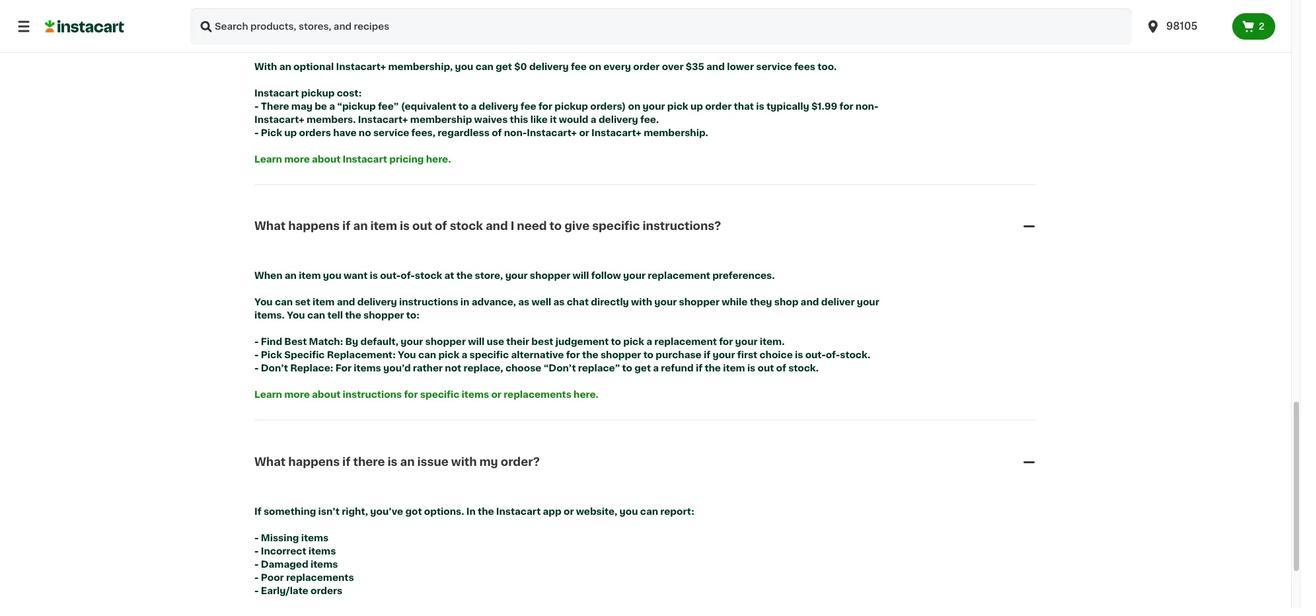 Task type: vqa. For each thing, say whether or not it's contained in the screenshot.
'View'
no



Task type: describe. For each thing, give the bounding box(es) containing it.
0 vertical spatial here.
[[426, 154, 451, 164]]

1 vertical spatial optional
[[294, 62, 334, 71]]

0 vertical spatial replacement
[[648, 271, 711, 280]]

instacart inside 'instacart pickup cost: - there may be a "pickup fee" (equivalent to a delivery fee for pickup orders) on your pick up order that is typically $1.99 for non- instacart+ members. instacart+ membership waives this like it would a delivery fee. - pick up orders have no service fees, regardless of non-instacart+ or instacart+ membership.'
[[254, 88, 299, 98]]

an right when in the top left of the page
[[285, 271, 297, 280]]

the right "refund"
[[705, 364, 721, 373]]

advance,
[[472, 298, 516, 307]]

learn more about instacart pricing here.
[[254, 154, 451, 164]]

98105
[[1167, 21, 1198, 31]]

the down judgement on the left bottom of page
[[582, 350, 599, 360]]

learn more about instructions for specific items or replacements here.
[[254, 390, 599, 399]]

instacart pickup cost: - there may be a "pickup fee" (equivalent to a delivery fee for pickup orders) on your pick up order that is typically $1.99 for non- instacart+ members. instacart+ membership waives this like it would a delivery fee. - pick up orders have no service fees, regardless of non-instacart+ or instacart+ membership.
[[254, 88, 879, 137]]

instructions?
[[643, 221, 721, 232]]

no
[[359, 128, 371, 137]]

if
[[254, 507, 262, 516]]

of- inside - find best match: by default, your shopper will use their best judgement to pick a replacement for your item. - pick specific replacement: you can pick a specific alternative for the shopper to purchase if your first choice is out-of-stock. - don't replace: for items you'd rather not replace, choose "don't replace" to get a refund if the item is out of stock.
[[826, 350, 840, 360]]

items right incorrect
[[309, 546, 336, 556]]

$0
[[514, 62, 527, 71]]

can inside - find best match: by default, your shopper will use their best judgement to pick a replacement for your item. - pick specific replacement: you can pick a specific alternative for the shopper to purchase if your first choice is out-of-stock. - don't replace: for items you'd rather not replace, choose "don't replace" to get a refund if the item is out of stock.
[[418, 350, 436, 360]]

deliver
[[821, 298, 855, 307]]

what for what happens if an item is out of stock and i need to give specific instructions?
[[254, 221, 286, 232]]

0 vertical spatial fee
[[571, 62, 587, 71]]

for down separate
[[433, 22, 447, 32]]

11 - from the top
[[254, 573, 259, 582]]

0 horizontal spatial you
[[254, 298, 273, 307]]

an right with
[[279, 62, 291, 71]]

1 horizontal spatial fees
[[795, 62, 816, 71]]

with
[[254, 62, 277, 71]]

your up purchase
[[655, 298, 677, 307]]

appreciation
[[711, 22, 774, 32]]

your down encouraged
[[384, 35, 406, 45]]

are
[[368, 0, 383, 5]]

the right the in
[[478, 507, 494, 516]]

you've
[[370, 507, 403, 516]]

is inside - service fees vary and are subject to change based on factors like location and the number and types of items in your cart. orders containing alcohol have a separate service fee. - tipping is optional but encouraged for delivery orders. it's a great way to show your shopper appreciation and recognition for excellent service. 100% of your tip goes directly to the shopper who delivers your order.
[[300, 22, 308, 32]]

to down orders.
[[490, 35, 500, 45]]

2 horizontal spatial you
[[620, 507, 638, 516]]

who
[[563, 35, 584, 45]]

is inside 'instacart pickup cost: - there may be a "pickup fee" (equivalent to a delivery fee for pickup orders) on your pick up order that is typically $1.99 for non- instacart+ members. instacart+ membership waives this like it would a delivery fee. - pick up orders have no service fees, regardless of non-instacart+ or instacart+ membership.'
[[756, 102, 765, 111]]

service.
[[302, 35, 341, 45]]

specific
[[284, 350, 325, 360]]

and left recognition
[[776, 22, 794, 32]]

service
[[261, 0, 298, 5]]

store,
[[475, 271, 503, 280]]

shopper down number
[[669, 22, 709, 32]]

1 horizontal spatial non-
[[856, 102, 879, 111]]

1 vertical spatial here.
[[574, 390, 599, 399]]

choose
[[506, 364, 542, 373]]

to up 'delivers'
[[604, 22, 614, 32]]

my
[[480, 457, 498, 467]]

1 vertical spatial you
[[323, 271, 342, 280]]

3 - from the top
[[254, 102, 259, 111]]

well
[[532, 298, 551, 307]]

of right types
[[751, 0, 761, 5]]

and up "tell"
[[337, 298, 355, 307]]

an inside dropdown button
[[353, 221, 368, 232]]

instacart+ down there
[[254, 115, 305, 124]]

what happens if there is an issue with my order?
[[254, 457, 540, 467]]

stock for of-
[[415, 271, 442, 280]]

what happens if an item is out of stock and i need to give specific instructions? button
[[254, 203, 1037, 250]]

stock for of
[[450, 221, 483, 232]]

best
[[532, 337, 554, 346]]

item inside - find best match: by default, your shopper will use their best judgement to pick a replacement for your item. - pick specific replacement: you can pick a specific alternative for the shopper to purchase if your first choice is out-of-stock. - don't replace: for items you'd rather not replace, choose "don't replace" to get a refund if the item is out of stock.
[[723, 364, 745, 373]]

missing
[[261, 533, 299, 542]]

is inside what happens if there is an issue with my order? dropdown button
[[388, 457, 398, 467]]

when
[[254, 271, 283, 280]]

more for learn more about instacart pricing here.
[[284, 154, 310, 164]]

learn for learn more about instacart pricing here.
[[254, 154, 282, 164]]

items down isn't
[[301, 533, 329, 542]]

1 horizontal spatial replacements
[[504, 390, 572, 399]]

will inside - find best match: by default, your shopper will use their best judgement to pick a replacement for your item. - pick specific replacement: you can pick a specific alternative for the shopper to purchase if your first choice is out-of-stock. - don't replace: for items you'd rather not replace, choose "don't replace" to get a refund if the item is out of stock.
[[468, 337, 485, 346]]

fee inside 'instacart pickup cost: - there may be a "pickup fee" (equivalent to a delivery fee for pickup orders) on your pick up order that is typically $1.99 for non- instacart+ members. instacart+ membership waives this like it would a delivery fee. - pick up orders have no service fees, regardless of non-instacart+ or instacart+ membership.'
[[521, 102, 537, 111]]

report:
[[661, 507, 695, 516]]

number
[[660, 0, 698, 5]]

shopper up well
[[530, 271, 571, 280]]

vary
[[324, 0, 345, 5]]

instacart+ down 100% at the top left of page
[[336, 62, 386, 71]]

2 horizontal spatial instacart
[[496, 507, 541, 516]]

if right "refund"
[[696, 364, 703, 373]]

cart.
[[829, 0, 852, 5]]

1 vertical spatial pickup
[[555, 102, 588, 111]]

show
[[616, 22, 642, 32]]

tipping
[[261, 22, 298, 32]]

is inside what happens if an item is out of stock and i need to give specific instructions? dropdown button
[[400, 221, 410, 232]]

item.
[[760, 337, 785, 346]]

0 horizontal spatial out-
[[380, 271, 401, 280]]

every
[[604, 62, 631, 71]]

0 vertical spatial get
[[496, 62, 512, 71]]

2 button
[[1233, 13, 1276, 40]]

pick inside 'instacart pickup cost: - there may be a "pickup fee" (equivalent to a delivery fee for pickup orders) on your pick up order that is typically $1.99 for non- instacart+ members. instacart+ membership waives this like it would a delivery fee. - pick up orders have no service fees, regardless of non-instacart+ or instacart+ membership.'
[[668, 102, 689, 111]]

- missing items - incorrect items - damaged items - poor replacements - early/late orders
[[254, 533, 354, 595]]

0 vertical spatial you
[[455, 62, 474, 71]]

it
[[550, 115, 557, 124]]

2 vertical spatial specific
[[420, 390, 460, 399]]

that
[[734, 102, 754, 111]]

follow
[[591, 271, 621, 280]]

service inside 'instacart pickup cost: - there may be a "pickup fee" (equivalent to a delivery fee for pickup orders) on your pick up order that is typically $1.99 for non- instacart+ members. instacart+ membership waives this like it would a delivery fee. - pick up orders have no service fees, regardless of non-instacart+ or instacart+ membership.'
[[373, 128, 409, 137]]

delivery right $0 at the left top of the page
[[529, 62, 569, 71]]

your right the deliver
[[857, 298, 880, 307]]

alternative
[[511, 350, 564, 360]]

regardless
[[438, 128, 490, 137]]

2 - from the top
[[254, 22, 259, 32]]

what happens if there is an issue with my order? button
[[254, 438, 1037, 486]]

1 horizontal spatial instacart
[[343, 154, 387, 164]]

your right follow
[[623, 271, 646, 280]]

this
[[510, 115, 529, 124]]

pricing
[[389, 154, 424, 164]]

your down show
[[627, 35, 650, 45]]

it's
[[528, 22, 543, 32]]

and up show
[[621, 0, 640, 5]]

and right 'shop'
[[801, 298, 819, 307]]

have inside 'instacart pickup cost: - there may be a "pickup fee" (equivalent to a delivery fee for pickup orders) on your pick up order that is typically $1.99 for non- instacart+ members. instacart+ membership waives this like it would a delivery fee. - pick up orders have no service fees, regardless of non-instacart+ or instacart+ membership.'
[[333, 128, 357, 137]]

the down orders.
[[502, 35, 518, 45]]

delivery inside you can set item and delivery instructions in advance, as well as chat directly with your shopper while they shop and deliver your items. you can tell the shopper to:
[[357, 298, 397, 307]]

1 vertical spatial on
[[589, 62, 602, 71]]

happens for an
[[288, 221, 340, 232]]

specific inside dropdown button
[[592, 221, 640, 232]]

your inside 'instacart pickup cost: - there may be a "pickup fee" (equivalent to a delivery fee for pickup orders) on your pick up order that is typically $1.99 for non- instacart+ members. instacart+ membership waives this like it would a delivery fee. - pick up orders have no service fees, regardless of non-instacart+ or instacart+ membership.'
[[643, 102, 665, 111]]

0 horizontal spatial non-
[[504, 128, 527, 137]]

shopper up "not"
[[425, 337, 466, 346]]

great
[[553, 22, 579, 32]]

waives
[[474, 115, 508, 124]]

for
[[336, 364, 352, 373]]

lower
[[727, 62, 754, 71]]

have inside - service fees vary and are subject to change based on factors like location and the number and types of items in your cart. orders containing alcohol have a separate service fee. - tipping is optional but encouraged for delivery orders. it's a great way to show your shopper appreciation and recognition for excellent service. 100% of your tip goes directly to the shopper who delivers your order.
[[383, 9, 407, 18]]

choice
[[760, 350, 793, 360]]

or inside 'instacart pickup cost: - there may be a "pickup fee" (equivalent to a delivery fee for pickup orders) on your pick up order that is typically $1.99 for non- instacart+ members. instacart+ membership waives this like it would a delivery fee. - pick up orders have no service fees, regardless of non-instacart+ or instacart+ membership.'
[[579, 128, 590, 137]]

in inside - service fees vary and are subject to change based on factors like location and the number and types of items in your cart. orders containing alcohol have a separate service fee. - tipping is optional but encouraged for delivery orders. it's a great way to show your shopper appreciation and recognition for excellent service. 100% of your tip goes directly to the shopper who delivers your order.
[[793, 0, 802, 5]]

shopper down it's
[[521, 35, 561, 45]]

early/late
[[261, 586, 309, 595]]

(equivalent
[[401, 102, 456, 111]]

at
[[445, 271, 454, 280]]

tip
[[408, 35, 421, 45]]

items right damaged
[[311, 560, 338, 569]]

replace:
[[290, 364, 333, 373]]

2 horizontal spatial service
[[756, 62, 792, 71]]

the right the at
[[457, 271, 473, 280]]

"don't
[[544, 364, 576, 373]]

cost:
[[337, 88, 362, 98]]

by
[[345, 337, 359, 346]]

and right $35
[[707, 62, 725, 71]]

on inside - service fees vary and are subject to change based on factors like location and the number and types of items in your cart. orders containing alcohol have a separate service fee. - tipping is optional but encouraged for delivery orders. it's a great way to show your shopper appreciation and recognition for excellent service. 100% of your tip goes directly to the shopper who delivers your order.
[[508, 0, 520, 5]]

membership,
[[388, 62, 453, 71]]

can left $0 at the left top of the page
[[476, 62, 494, 71]]

types
[[721, 0, 749, 5]]

for right recognition
[[855, 22, 869, 32]]

shopper up default,
[[364, 311, 404, 320]]

to:
[[406, 311, 420, 320]]

orders inside - missing items - incorrect items - damaged items - poor replacements - early/late orders
[[311, 586, 343, 595]]

to inside 'instacart pickup cost: - there may be a "pickup fee" (equivalent to a delivery fee for pickup orders) on your pick up order that is typically $1.99 for non- instacart+ members. instacart+ membership waives this like it would a delivery fee. - pick up orders have no service fees, regardless of non-instacart+ or instacart+ membership.'
[[459, 102, 469, 111]]

with an optional instacart+ membership, you can get $0 delivery fee on every order over $35 and lower service fees too.
[[254, 62, 837, 71]]

replacement inside - find best match: by default, your shopper will use their best judgement to pick a replacement for your item. - pick specific replacement: you can pick a specific alternative for the shopper to purchase if your first choice is out-of-stock. - don't replace: for items you'd rather not replace, choose "don't replace" to get a refund if the item is out of stock.
[[655, 337, 717, 346]]

instacart+ down orders)
[[592, 128, 642, 137]]

0 horizontal spatial pick
[[439, 350, 460, 360]]

purchase
[[656, 350, 702, 360]]

happens for there
[[288, 457, 340, 467]]

excellent
[[254, 35, 300, 45]]

- find best match: by default, your shopper will use their best judgement to pick a replacement for your item. - pick specific replacement: you can pick a specific alternative for the shopper to purchase if your first choice is out-of-stock. - don't replace: for items you'd rather not replace, choose "don't replace" to get a refund if the item is out of stock.
[[254, 337, 871, 373]]

about for instructions
[[312, 390, 341, 399]]

can down set
[[307, 311, 325, 320]]

to left purchase
[[644, 350, 654, 360]]

1 - from the top
[[254, 0, 259, 5]]

items down replace,
[[462, 390, 489, 399]]

if something isn't right, you've got options. in the instacart app or website, you can report:
[[254, 507, 695, 516]]

item inside dropdown button
[[370, 221, 397, 232]]

delivers
[[586, 35, 625, 45]]

shop
[[775, 298, 799, 307]]

orders.
[[491, 22, 526, 32]]

orders)
[[590, 102, 626, 111]]

2
[[1259, 22, 1265, 31]]

order?
[[501, 457, 540, 467]]

for down you'd at the bottom left of page
[[404, 390, 418, 399]]

delivery inside - service fees vary and are subject to change based on factors like location and the number and types of items in your cart. orders containing alcohol have a separate service fee. - tipping is optional but encouraged for delivery orders. it's a great way to show your shopper appreciation and recognition for excellent service. 100% of your tip goes directly to the shopper who delivers your order.
[[449, 22, 489, 32]]

you can set item and delivery instructions in advance, as well as chat directly with your shopper while they shop and deliver your items. you can tell the shopper to:
[[254, 298, 882, 320]]

website,
[[576, 507, 618, 516]]

out inside dropdown button
[[412, 221, 432, 232]]

you for find
[[398, 350, 416, 360]]

poor
[[261, 573, 284, 582]]

rather
[[413, 364, 443, 373]]

2 as from the left
[[554, 298, 565, 307]]

1 vertical spatial instructions
[[343, 390, 402, 399]]

and inside what happens if an item is out of stock and i need to give specific instructions? dropdown button
[[486, 221, 508, 232]]

more for learn more about instructions for specific items or replacements here.
[[284, 390, 310, 399]]

would
[[559, 115, 589, 124]]

instacart+ down it on the top
[[527, 128, 577, 137]]

6 - from the top
[[254, 350, 259, 360]]

need
[[517, 221, 547, 232]]

fee. inside 'instacart pickup cost: - there may be a "pickup fee" (equivalent to a delivery fee for pickup orders) on your pick up order that is typically $1.99 for non- instacart+ members. instacart+ membership waives this like it would a delivery fee. - pick up orders have no service fees, regardless of non-instacart+ or instacart+ membership.'
[[641, 115, 659, 124]]

delivery up waives
[[479, 102, 519, 111]]

typically
[[767, 102, 810, 111]]

directly inside you can set item and delivery instructions in advance, as well as chat directly with your shopper while they shop and deliver your items. you can tell the shopper to:
[[591, 298, 629, 307]]

set
[[295, 298, 311, 307]]

items inside - service fees vary and are subject to change based on factors like location and the number and types of items in your cart. orders containing alcohol have a separate service fee. - tipping is optional but encouraged for delivery orders. it's a great way to show your shopper appreciation and recognition for excellent service. 100% of your tip goes directly to the shopper who delivers your order.
[[763, 0, 791, 5]]

containing
[[291, 9, 343, 18]]

delivery down orders)
[[599, 115, 638, 124]]

encouraged
[[372, 22, 431, 32]]

match:
[[309, 337, 343, 346]]

- service fees vary and are subject to change based on factors like location and the number and types of items in your cart. orders containing alcohol have a separate service fee. - tipping is optional but encouraged for delivery orders. it's a great way to show your shopper appreciation and recognition for excellent service. 100% of your tip goes directly to the shopper who delivers your order.
[[254, 0, 872, 45]]

shopper left while
[[679, 298, 720, 307]]



Task type: locate. For each thing, give the bounding box(es) containing it.
1 happens from the top
[[288, 221, 340, 232]]

of inside - find best match: by default, your shopper will use their best judgement to pick a replacement for your item. - pick specific replacement: you can pick a specific alternative for the shopper to purchase if your first choice is out-of-stock. - don't replace: for items you'd rather not replace, choose "don't replace" to get a refund if the item is out of stock.
[[776, 364, 787, 373]]

with inside you can set item and delivery instructions in advance, as well as chat directly with your shopper while they shop and deliver your items. you can tell the shopper to:
[[631, 298, 652, 307]]

to up the replace"
[[611, 337, 621, 346]]

0 vertical spatial learn
[[254, 154, 282, 164]]

delivery down want
[[357, 298, 397, 307]]

to right the replace"
[[622, 364, 633, 373]]

1 horizontal spatial have
[[383, 9, 407, 18]]

1 horizontal spatial pick
[[623, 337, 645, 346]]

preferences.
[[713, 271, 775, 280]]

0 horizontal spatial or
[[491, 390, 502, 399]]

replacement down instructions?
[[648, 271, 711, 280]]

1 vertical spatial in
[[461, 298, 470, 307]]

subject
[[385, 0, 422, 5]]

can up rather
[[418, 350, 436, 360]]

on inside 'instacart pickup cost: - there may be a "pickup fee" (equivalent to a delivery fee for pickup orders) on your pick up order that is typically $1.99 for non- instacart+ members. instacart+ membership waives this like it would a delivery fee. - pick up orders have no service fees, regardless of non-instacart+ or instacart+ membership.'
[[628, 102, 641, 111]]

with left my
[[451, 457, 477, 467]]

what happens if an item is out of stock and i need to give specific instructions?
[[254, 221, 721, 232]]

1 vertical spatial get
[[635, 364, 651, 373]]

orders
[[299, 128, 331, 137], [311, 586, 343, 595]]

your up "first"
[[735, 337, 758, 346]]

0 vertical spatial non-
[[856, 102, 879, 111]]

can left set
[[275, 298, 293, 307]]

orders inside 'instacart pickup cost: - there may be a "pickup fee" (equivalent to a delivery fee for pickup orders) on your pick up order that is typically $1.99 for non- instacart+ members. instacart+ membership waives this like it would a delivery fee. - pick up orders have no service fees, regardless of non-instacart+ or instacart+ membership.'
[[299, 128, 331, 137]]

as right well
[[554, 298, 565, 307]]

like inside - service fees vary and are subject to change based on factors like location and the number and types of items in your cart. orders containing alcohol have a separate service fee. - tipping is optional but encouraged for delivery orders. it's a great way to show your shopper appreciation and recognition for excellent service. 100% of your tip goes directly to the shopper who delivers your order.
[[560, 0, 577, 5]]

best
[[284, 337, 307, 346]]

here.
[[426, 154, 451, 164], [574, 390, 599, 399]]

replace"
[[578, 364, 620, 373]]

fee.
[[501, 9, 519, 18], [641, 115, 659, 124]]

you up you'd at the bottom left of page
[[398, 350, 416, 360]]

0 vertical spatial service
[[462, 9, 498, 18]]

issue
[[417, 457, 449, 467]]

instacart logo image
[[45, 19, 124, 34]]

over
[[662, 62, 684, 71]]

1 vertical spatial out
[[758, 364, 774, 373]]

shopper up the replace"
[[601, 350, 641, 360]]

0 horizontal spatial fee.
[[501, 9, 519, 18]]

0 vertical spatial pickup
[[301, 88, 335, 98]]

membership
[[410, 115, 472, 124]]

you
[[254, 298, 273, 307], [287, 311, 305, 320], [398, 350, 416, 360]]

2 happens from the top
[[288, 457, 340, 467]]

your left cart.
[[804, 0, 827, 5]]

out- inside - find best match: by default, your shopper will use their best judgement to pick a replacement for your item. - pick specific replacement: you can pick a specific alternative for the shopper to purchase if your first choice is out-of-stock. - don't replace: for items you'd rather not replace, choose "don't replace" to get a refund if the item is out of stock.
[[806, 350, 826, 360]]

what
[[254, 221, 286, 232], [254, 457, 286, 467]]

optional inside - service fees vary and are subject to change based on factors like location and the number and types of items in your cart. orders containing alcohol have a separate service fee. - tipping is optional but encouraged for delivery orders. it's a great way to show your shopper appreciation and recognition for excellent service. 100% of your tip goes directly to the shopper who delivers your order.
[[311, 22, 351, 32]]

0 horizontal spatial directly
[[450, 35, 488, 45]]

1 horizontal spatial or
[[564, 507, 574, 516]]

pickup up be
[[301, 88, 335, 98]]

learn down don't
[[254, 390, 282, 399]]

out
[[412, 221, 432, 232], [758, 364, 774, 373]]

and
[[347, 0, 365, 5], [621, 0, 640, 5], [700, 0, 719, 5], [776, 22, 794, 32], [707, 62, 725, 71], [486, 221, 508, 232], [337, 298, 355, 307], [801, 298, 819, 307]]

1 horizontal spatial on
[[589, 62, 602, 71]]

0 horizontal spatial get
[[496, 62, 512, 71]]

in inside you can set item and delivery instructions in advance, as well as chat directly with your shopper while they shop and deliver your items. you can tell the shopper to:
[[461, 298, 470, 307]]

or down replace,
[[491, 390, 502, 399]]

when an item you want is out-of-stock at the store, your shopper will follow your replacement preferences.
[[254, 271, 775, 280]]

fees up containing
[[300, 0, 321, 5]]

0 horizontal spatial you
[[323, 271, 342, 280]]

or
[[579, 128, 590, 137], [491, 390, 502, 399], [564, 507, 574, 516]]

0 vertical spatial will
[[573, 271, 589, 280]]

0 vertical spatial happens
[[288, 221, 340, 232]]

too.
[[818, 62, 837, 71]]

0 vertical spatial replacements
[[504, 390, 572, 399]]

order left over
[[633, 62, 660, 71]]

2 pick from the top
[[261, 350, 282, 360]]

0 vertical spatial pick
[[261, 128, 282, 137]]

order left that
[[705, 102, 732, 111]]

1 horizontal spatial service
[[462, 9, 498, 18]]

None search field
[[190, 8, 1132, 45]]

0 vertical spatial have
[[383, 9, 407, 18]]

0 horizontal spatial specific
[[420, 390, 460, 399]]

0 vertical spatial fees
[[300, 0, 321, 5]]

optional down 'service.'
[[294, 62, 334, 71]]

for down while
[[719, 337, 733, 346]]

1 horizontal spatial get
[[635, 364, 651, 373]]

in left advance,
[[461, 298, 470, 307]]

2 horizontal spatial you
[[398, 350, 416, 360]]

something
[[264, 507, 316, 516]]

what inside dropdown button
[[254, 221, 286, 232]]

change
[[437, 0, 473, 5]]

0 horizontal spatial pickup
[[301, 88, 335, 98]]

98105 button
[[1138, 8, 1233, 45]]

1 vertical spatial fee
[[521, 102, 537, 111]]

a
[[409, 9, 415, 18], [545, 22, 551, 32], [329, 102, 335, 111], [471, 102, 477, 111], [591, 115, 597, 124], [647, 337, 652, 346], [462, 350, 468, 360], [653, 364, 659, 373]]

7 - from the top
[[254, 364, 259, 373]]

your down to:
[[401, 337, 423, 346]]

1 horizontal spatial you
[[455, 62, 474, 71]]

1 vertical spatial replacement
[[655, 337, 717, 346]]

and left i
[[486, 221, 508, 232]]

stock. down choice
[[789, 364, 819, 373]]

1 horizontal spatial stock.
[[840, 350, 871, 360]]

delivery down the change
[[449, 22, 489, 32]]

2 learn from the top
[[254, 390, 282, 399]]

to up separate
[[424, 0, 435, 5]]

2 horizontal spatial or
[[579, 128, 590, 137]]

1 as from the left
[[518, 298, 530, 307]]

-
[[254, 0, 259, 5], [254, 22, 259, 32], [254, 102, 259, 111], [254, 128, 259, 137], [254, 337, 259, 346], [254, 350, 259, 360], [254, 364, 259, 373], [254, 533, 259, 542], [254, 546, 259, 556], [254, 560, 259, 569], [254, 573, 259, 582], [254, 586, 259, 595]]

an inside dropdown button
[[400, 457, 415, 467]]

about for instacart
[[312, 154, 341, 164]]

2 vertical spatial pick
[[439, 350, 460, 360]]

of right 100% at the top left of page
[[371, 35, 381, 45]]

1 horizontal spatial order
[[705, 102, 732, 111]]

2 vertical spatial you
[[398, 350, 416, 360]]

replacements inside - missing items - incorrect items - damaged items - poor replacements - early/late orders
[[286, 573, 354, 582]]

0 horizontal spatial have
[[333, 128, 357, 137]]

0 vertical spatial in
[[793, 0, 802, 5]]

tell
[[327, 311, 343, 320]]

have down subject
[[383, 9, 407, 18]]

1 vertical spatial non-
[[504, 128, 527, 137]]

or right app
[[564, 507, 574, 516]]

pick
[[668, 102, 689, 111], [623, 337, 645, 346], [439, 350, 460, 360]]

100%
[[343, 35, 369, 45]]

0 vertical spatial about
[[312, 154, 341, 164]]

1 about from the top
[[312, 154, 341, 164]]

and left types
[[700, 0, 719, 5]]

0 horizontal spatial fees
[[300, 0, 321, 5]]

first
[[738, 350, 758, 360]]

0 vertical spatial optional
[[311, 22, 351, 32]]

item inside you can set item and delivery instructions in advance, as well as chat directly with your shopper while they shop and deliver your items. you can tell the shopper to:
[[313, 298, 335, 307]]

fee. up membership.
[[641, 115, 659, 124]]

specific
[[592, 221, 640, 232], [470, 350, 509, 360], [420, 390, 460, 399]]

order inside 'instacart pickup cost: - there may be a "pickup fee" (equivalent to a delivery fee for pickup orders) on your pick up order that is typically $1.99 for non- instacart+ members. instacart+ membership waives this like it would a delivery fee. - pick up orders have no service fees, regardless of non-instacart+ or instacart+ membership.'
[[705, 102, 732, 111]]

you right membership,
[[455, 62, 474, 71]]

more down 'replace:' on the left bottom
[[284, 390, 310, 399]]

more
[[284, 154, 310, 164], [284, 390, 310, 399]]

1 vertical spatial pick
[[261, 350, 282, 360]]

0 horizontal spatial stock.
[[789, 364, 819, 373]]

directly down follow
[[591, 298, 629, 307]]

1 vertical spatial will
[[468, 337, 485, 346]]

specific down rather
[[420, 390, 460, 399]]

$35
[[686, 62, 705, 71]]

1 vertical spatial you
[[287, 311, 305, 320]]

you left want
[[323, 271, 342, 280]]

0 horizontal spatial as
[[518, 298, 530, 307]]

2 vertical spatial you
[[620, 507, 638, 516]]

or down would
[[579, 128, 590, 137]]

8 - from the top
[[254, 533, 259, 542]]

9 - from the top
[[254, 546, 259, 556]]

item
[[370, 221, 397, 232], [299, 271, 321, 280], [313, 298, 335, 307], [723, 364, 745, 373]]

directly inside - service fees vary and are subject to change based on factors like location and the number and types of items in your cart. orders containing alcohol have a separate service fee. - tipping is optional but encouraged for delivery orders. it's a great way to show your shopper appreciation and recognition for excellent service. 100% of your tip goes directly to the shopper who delivers your order.
[[450, 35, 488, 45]]

stock inside dropdown button
[[450, 221, 483, 232]]

0 vertical spatial what
[[254, 221, 286, 232]]

may
[[291, 102, 313, 111]]

be
[[315, 102, 327, 111]]

for up it on the top
[[539, 102, 553, 111]]

pick down there
[[261, 128, 282, 137]]

chat
[[567, 298, 589, 307]]

1 pick from the top
[[261, 128, 282, 137]]

learn more about instructions for specific items or replacements here. link
[[254, 390, 599, 399]]

0 vertical spatial like
[[560, 0, 577, 5]]

1 horizontal spatial fee
[[571, 62, 587, 71]]

to left the give
[[550, 221, 562, 232]]

0 vertical spatial you
[[254, 298, 273, 307]]

factors
[[522, 0, 557, 5]]

out-
[[380, 271, 401, 280], [806, 350, 826, 360]]

1 horizontal spatial pickup
[[555, 102, 588, 111]]

pick down find
[[261, 350, 282, 360]]

1 vertical spatial up
[[284, 128, 297, 137]]

4 - from the top
[[254, 128, 259, 137]]

directly
[[450, 35, 488, 45], [591, 298, 629, 307]]

can
[[476, 62, 494, 71], [275, 298, 293, 307], [307, 311, 325, 320], [418, 350, 436, 360], [640, 507, 658, 516]]

what for what happens if there is an issue with my order?
[[254, 457, 286, 467]]

replacement:
[[327, 350, 396, 360]]

fees
[[300, 0, 321, 5], [795, 62, 816, 71]]

specific right the give
[[592, 221, 640, 232]]

if inside dropdown button
[[342, 457, 351, 467]]

your up "order."
[[644, 22, 666, 32]]

0 vertical spatial order
[[633, 62, 660, 71]]

of down waives
[[492, 128, 502, 137]]

1 vertical spatial out-
[[806, 350, 826, 360]]

specific inside - find best match: by default, your shopper will use their best judgement to pick a replacement for your item. - pick specific replacement: you can pick a specific alternative for the shopper to purchase if your first choice is out-of-stock. - don't replace: for items you'd rather not replace, choose "don't replace" to get a refund if the item is out of stock.
[[470, 350, 509, 360]]

fee down who
[[571, 62, 587, 71]]

0 vertical spatial specific
[[592, 221, 640, 232]]

like inside 'instacart pickup cost: - there may be a "pickup fee" (equivalent to a delivery fee for pickup orders) on your pick up order that is typically $1.99 for non- instacart+ members. instacart+ membership waives this like it would a delivery fee. - pick up orders have no service fees, regardless of non-instacart+ or instacart+ membership.'
[[531, 115, 548, 124]]

fees left too. at the right top
[[795, 62, 816, 71]]

2 what from the top
[[254, 457, 286, 467]]

1 horizontal spatial fee.
[[641, 115, 659, 124]]

their
[[507, 337, 530, 346]]

of- down the deliver
[[826, 350, 840, 360]]

with inside dropdown button
[[451, 457, 477, 467]]

instacart
[[254, 88, 299, 98], [343, 154, 387, 164], [496, 507, 541, 516]]

on
[[508, 0, 520, 5], [589, 62, 602, 71], [628, 102, 641, 111]]

1 what from the top
[[254, 221, 286, 232]]

order.
[[652, 35, 681, 45]]

0 vertical spatial on
[[508, 0, 520, 5]]

an left issue
[[400, 457, 415, 467]]

replacements
[[504, 390, 572, 399], [286, 573, 354, 582]]

default,
[[361, 337, 399, 346]]

shopper
[[669, 22, 709, 32], [521, 35, 561, 45], [530, 271, 571, 280], [679, 298, 720, 307], [364, 311, 404, 320], [425, 337, 466, 346], [601, 350, 641, 360]]

stock left i
[[450, 221, 483, 232]]

1 vertical spatial of-
[[826, 350, 840, 360]]

damaged
[[261, 560, 308, 569]]

2 vertical spatial service
[[373, 128, 409, 137]]

as left well
[[518, 298, 530, 307]]

the up search field
[[642, 0, 658, 5]]

there
[[353, 457, 385, 467]]

1 vertical spatial order
[[705, 102, 732, 111]]

1 vertical spatial or
[[491, 390, 502, 399]]

1 vertical spatial service
[[756, 62, 792, 71]]

out inside - find best match: by default, your shopper will use their best judgement to pick a replacement for your item. - pick specific replacement: you can pick a specific alternative for the shopper to purchase if your first choice is out-of-stock. - don't replace: for items you'd rather not replace, choose "don't replace" to get a refund if the item is out of stock.
[[758, 364, 774, 373]]

get left "refund"
[[635, 364, 651, 373]]

app
[[543, 507, 562, 516]]

optional
[[311, 22, 351, 32], [294, 62, 334, 71]]

you'd
[[383, 364, 411, 373]]

to inside dropdown button
[[550, 221, 562, 232]]

get inside - find best match: by default, your shopper will use their best judgement to pick a replacement for your item. - pick specific replacement: you can pick a specific alternative for the shopper to purchase if your first choice is out-of-stock. - don't replace: for items you'd rather not replace, choose "don't replace" to get a refund if the item is out of stock.
[[635, 364, 651, 373]]

you inside - find best match: by default, your shopper will use their best judgement to pick a replacement for your item. - pick specific replacement: you can pick a specific alternative for the shopper to purchase if your first choice is out-of-stock. - don't replace: for items you'd rather not replace, choose "don't replace" to get a refund if the item is out of stock.
[[398, 350, 416, 360]]

you for can
[[287, 311, 305, 320]]

isn't
[[318, 507, 340, 516]]

if right purchase
[[704, 350, 711, 360]]

2 about from the top
[[312, 390, 341, 399]]

0 horizontal spatial stock
[[415, 271, 442, 280]]

for down judgement on the left bottom of page
[[566, 350, 580, 360]]

membership.
[[644, 128, 709, 137]]

0 vertical spatial directly
[[450, 35, 488, 45]]

happens inside what happens if an item is out of stock and i need to give specific instructions? dropdown button
[[288, 221, 340, 232]]

replacements down choose
[[504, 390, 572, 399]]

12 - from the top
[[254, 586, 259, 595]]

learn for learn more about instructions for specific items or replacements here.
[[254, 390, 282, 399]]

instacart+ down fee"
[[358, 115, 408, 124]]

instructions inside you can set item and delivery instructions in advance, as well as chat directly with your shopper while they shop and deliver your items. you can tell the shopper to:
[[399, 298, 458, 307]]

0 vertical spatial instacart
[[254, 88, 299, 98]]

0 horizontal spatial instacart
[[254, 88, 299, 98]]

1 vertical spatial fee.
[[641, 115, 659, 124]]

specific up replace,
[[470, 350, 509, 360]]

replace,
[[464, 364, 503, 373]]

fees inside - service fees vary and are subject to change based on factors like location and the number and types of items in your cart. orders containing alcohol have a separate service fee. - tipping is optional but encouraged for delivery orders. it's a great way to show your shopper appreciation and recognition for excellent service. 100% of your tip goes directly to the shopper who delivers your order.
[[300, 0, 321, 5]]

10 - from the top
[[254, 560, 259, 569]]

1 learn from the top
[[254, 154, 282, 164]]

incorrect
[[261, 546, 306, 556]]

stock.
[[840, 350, 871, 360], [789, 364, 819, 373]]

items inside - find best match: by default, your shopper will use their best judgement to pick a replacement for your item. - pick specific replacement: you can pick a specific alternative for the shopper to purchase if your first choice is out-of-stock. - don't replace: for items you'd rather not replace, choose "don't replace" to get a refund if the item is out of stock.
[[354, 364, 381, 373]]

non- down this
[[504, 128, 527, 137]]

i
[[511, 221, 515, 232]]

service
[[462, 9, 498, 18], [756, 62, 792, 71], [373, 128, 409, 137]]

2 horizontal spatial specific
[[592, 221, 640, 232]]

of-
[[401, 271, 415, 280], [826, 350, 840, 360]]

can left 'report:'
[[640, 507, 658, 516]]

fee. inside - service fees vary and are subject to change based on factors like location and the number and types of items in your cart. orders containing alcohol have a separate service fee. - tipping is optional but encouraged for delivery orders. it's a great way to show your shopper appreciation and recognition for excellent service. 100% of your tip goes directly to the shopper who delivers your order.
[[501, 9, 519, 18]]

0 vertical spatial stock
[[450, 221, 483, 232]]

if left there
[[342, 457, 351, 467]]

1 horizontal spatial will
[[573, 271, 589, 280]]

what up when in the top left of the page
[[254, 221, 286, 232]]

fee. up orders.
[[501, 9, 519, 18]]

1 vertical spatial replacements
[[286, 573, 354, 582]]

0 vertical spatial stock.
[[840, 350, 871, 360]]

1 horizontal spatial out
[[758, 364, 774, 373]]

if inside dropdown button
[[342, 221, 351, 232]]

0 horizontal spatial on
[[508, 0, 520, 5]]

of inside 'instacart pickup cost: - there may be a "pickup fee" (equivalent to a delivery fee for pickup orders) on your pick up order that is typically $1.99 for non- instacart+ members. instacart+ membership waives this like it would a delivery fee. - pick up orders have no service fees, regardless of non-instacart+ or instacart+ membership.'
[[492, 128, 502, 137]]

0 horizontal spatial like
[[531, 115, 548, 124]]

options.
[[424, 507, 464, 516]]

give
[[565, 221, 590, 232]]

1 vertical spatial like
[[531, 115, 548, 124]]

your up membership.
[[643, 102, 665, 111]]

out- right want
[[380, 271, 401, 280]]

$1.99
[[812, 102, 838, 111]]

2 more from the top
[[284, 390, 310, 399]]

of inside dropdown button
[[435, 221, 447, 232]]

5 - from the top
[[254, 337, 259, 346]]

for right '$1.99'
[[840, 102, 854, 111]]

about down 'replace:' on the left bottom
[[312, 390, 341, 399]]

the inside you can set item and delivery instructions in advance, as well as chat directly with your shopper while they shop and deliver your items. you can tell the shopper to:
[[345, 311, 361, 320]]

items.
[[254, 311, 285, 320]]

you
[[455, 62, 474, 71], [323, 271, 342, 280], [620, 507, 638, 516]]

learn down there
[[254, 154, 282, 164]]

instructions down you'd at the bottom left of page
[[343, 390, 402, 399]]

1 more from the top
[[284, 154, 310, 164]]

2 horizontal spatial pick
[[668, 102, 689, 111]]

1 horizontal spatial up
[[691, 102, 703, 111]]

about
[[312, 154, 341, 164], [312, 390, 341, 399]]

you down set
[[287, 311, 305, 320]]

refund
[[661, 364, 694, 373]]

recognition
[[796, 22, 853, 32]]

directly right goes
[[450, 35, 488, 45]]

for
[[433, 22, 447, 32], [855, 22, 869, 32], [539, 102, 553, 111], [840, 102, 854, 111], [719, 337, 733, 346], [566, 350, 580, 360], [404, 390, 418, 399]]

0 horizontal spatial of-
[[401, 271, 415, 280]]

1 vertical spatial happens
[[288, 457, 340, 467]]

judgement
[[556, 337, 609, 346]]

order
[[633, 62, 660, 71], [705, 102, 732, 111]]

0 horizontal spatial up
[[284, 128, 297, 137]]

non- right '$1.99'
[[856, 102, 879, 111]]

happens inside what happens if there is an issue with my order? dropdown button
[[288, 457, 340, 467]]

with right chat
[[631, 298, 652, 307]]

what inside dropdown button
[[254, 457, 286, 467]]

and up alcohol on the left of page
[[347, 0, 365, 5]]

1 vertical spatial fees
[[795, 62, 816, 71]]

2 vertical spatial or
[[564, 507, 574, 516]]

if up want
[[342, 221, 351, 232]]

0 horizontal spatial order
[[633, 62, 660, 71]]

service right no
[[373, 128, 409, 137]]

location
[[579, 0, 619, 5]]

pick inside 'instacart pickup cost: - there may be a "pickup fee" (equivalent to a delivery fee for pickup orders) on your pick up order that is typically $1.99 for non- instacart+ members. instacart+ membership waives this like it would a delivery fee. - pick up orders have no service fees, regardless of non-instacart+ or instacart+ membership.'
[[261, 128, 282, 137]]

instacart left app
[[496, 507, 541, 516]]

0 horizontal spatial service
[[373, 128, 409, 137]]

replacement up purchase
[[655, 337, 717, 346]]

the right "tell"
[[345, 311, 361, 320]]

items down replacement:
[[354, 364, 381, 373]]

Search field
[[190, 8, 1132, 45]]

service right lower at the top right
[[756, 62, 792, 71]]

the
[[642, 0, 658, 5], [502, 35, 518, 45], [457, 271, 473, 280], [345, 311, 361, 320], [582, 350, 599, 360], [705, 364, 721, 373], [478, 507, 494, 516]]

service inside - service fees vary and are subject to change based on factors like location and the number and types of items in your cart. orders containing alcohol have a separate service fee. - tipping is optional but encouraged for delivery orders. it's a great way to show your shopper appreciation and recognition for excellent service. 100% of your tip goes directly to the shopper who delivers your order.
[[462, 9, 498, 18]]

up up membership.
[[691, 102, 703, 111]]

1 horizontal spatial stock
[[450, 221, 483, 232]]

members.
[[307, 115, 356, 124]]

in
[[467, 507, 476, 516]]

stock left the at
[[415, 271, 442, 280]]

pick inside - find best match: by default, your shopper will use their best judgement to pick a replacement for your item. - pick specific replacement: you can pick a specific alternative for the shopper to purchase if your first choice is out-of-stock. - don't replace: for items you'd rather not replace, choose "don't replace" to get a refund if the item is out of stock.
[[261, 350, 282, 360]]

your left "first"
[[713, 350, 735, 360]]

0 horizontal spatial will
[[468, 337, 485, 346]]

non-
[[856, 102, 879, 111], [504, 128, 527, 137]]

0 horizontal spatial with
[[451, 457, 477, 467]]

your right store,
[[505, 271, 528, 280]]

1 vertical spatial about
[[312, 390, 341, 399]]



